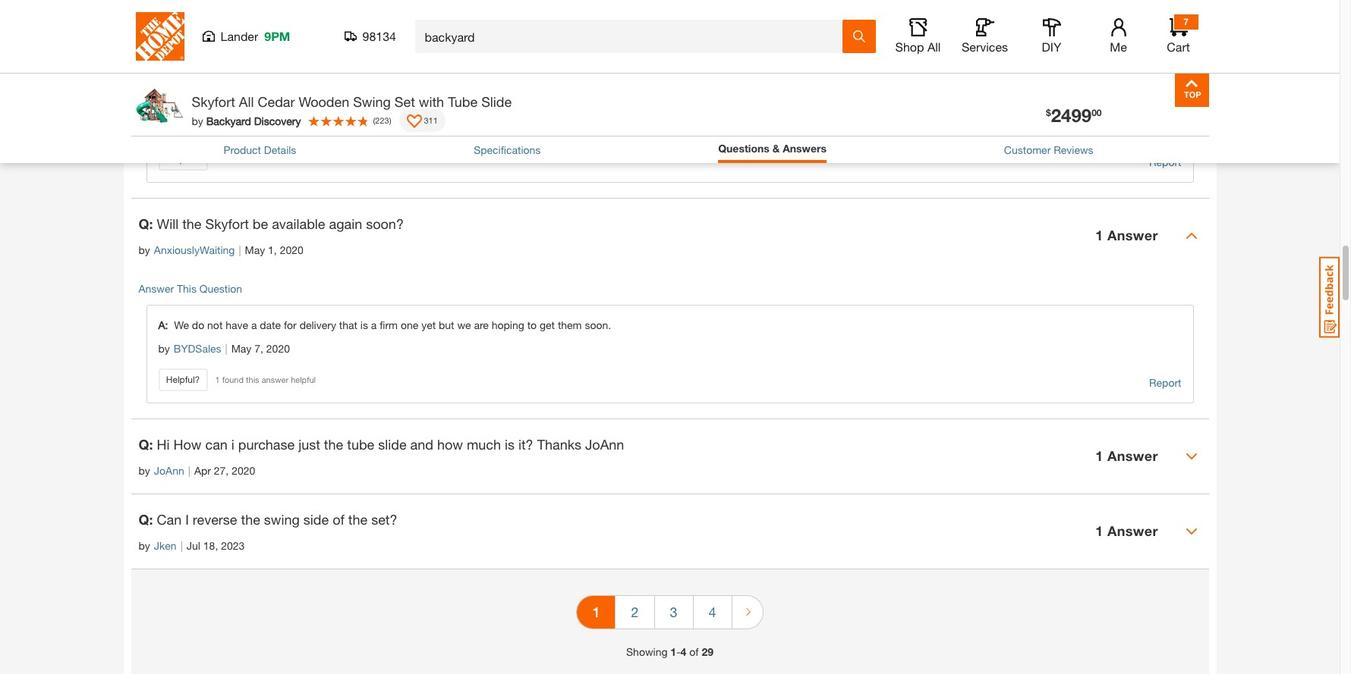 Task type: locate. For each thing, give the bounding box(es) containing it.
q: left hi
[[139, 436, 153, 453]]

skyfort inside questions element
[[205, 215, 249, 232]]

this up we
[[177, 282, 197, 295]]

question up "a: i'd contact home depot."
[[200, 61, 242, 74]]

joann down hi
[[154, 464, 184, 477]]

What can we help you find today? search field
[[425, 20, 841, 52]]

a: left 'i'd'
[[158, 98, 168, 111]]

1 caret image from the top
[[1185, 230, 1197, 242]]

jul
[[187, 539, 200, 552]]

by for we
[[158, 342, 170, 355]]

all inside button
[[927, 39, 941, 54]]

0 vertical spatial question
[[200, 61, 242, 74]]

q: will the skyfort be available again soon?
[[139, 215, 404, 232]]

q: left "will"
[[139, 215, 153, 232]]

a: for a: we do not have a date for delivery that is a firm one yet but we are hoping to get them soon.
[[158, 319, 168, 331]]

0 horizontal spatial all
[[239, 93, 254, 110]]

hoping
[[492, 319, 524, 331]]

2 a: from the top
[[158, 319, 168, 331]]

| right emily button
[[183, 23, 186, 35]]

mar for mar 17, 2021
[[189, 23, 208, 35]]

0 vertical spatial skyfort
[[192, 93, 235, 110]]

answer this question up do
[[139, 282, 242, 295]]

18, up product
[[228, 121, 242, 134]]

1 vertical spatial 4
[[681, 646, 686, 659]]

0 vertical spatial answer this question
[[139, 61, 242, 74]]

mar down contact
[[206, 121, 225, 134]]

q: for q: will the skyfort be available again soon?
[[139, 215, 153, 232]]

0 vertical spatial report button
[[1149, 154, 1181, 171]]

skyfort up backyard
[[192, 93, 235, 110]]

1 vertical spatial report
[[1149, 376, 1181, 389]]

4 right the 3
[[709, 604, 716, 621]]

of left 29
[[689, 646, 699, 659]]

0 vertical spatial this
[[177, 61, 197, 74]]

0 vertical spatial may
[[245, 243, 265, 256]]

home
[[228, 98, 256, 111]]

by left nate
[[158, 121, 170, 134]]

4 1 answer from the top
[[1095, 523, 1158, 540]]

0 horizontal spatial a
[[251, 319, 257, 331]]

1 vertical spatial skyfort
[[205, 215, 249, 232]]

2 vertical spatial 2020
[[232, 464, 255, 477]]

1 vertical spatial a:
[[158, 319, 168, 331]]

1 vertical spatial is
[[505, 436, 515, 453]]

0 vertical spatial is
[[360, 319, 368, 331]]

but
[[439, 319, 454, 331]]

| left jul
[[180, 539, 183, 552]]

0 vertical spatial report
[[1149, 155, 1181, 168]]

1 question from the top
[[200, 61, 242, 74]]

1 vertical spatial 2020
[[266, 342, 290, 355]]

2020 for purchase
[[232, 464, 255, 477]]

1 vertical spatial caret image
[[1185, 526, 1197, 538]]

may
[[245, 243, 265, 256], [231, 342, 252, 355]]

reviews
[[1054, 143, 1093, 156]]

skyfort up by anxiouslywaiting | may 1, 2020
[[205, 215, 249, 232]]

1 vertical spatial question
[[200, 282, 242, 295]]

of
[[333, 511, 344, 528], [689, 646, 699, 659]]

2 caret image from the top
[[1185, 526, 1197, 538]]

can
[[157, 511, 182, 528]]

one
[[401, 319, 418, 331]]

| right nate
[[200, 121, 202, 134]]

helpful? button down bydsales button
[[158, 369, 208, 391]]

2 helpful? from the top
[[166, 374, 200, 385]]

1 report from the top
[[1149, 155, 1181, 168]]

4 link
[[693, 596, 731, 629]]

questions
[[718, 142, 770, 155]]

1 horizontal spatial joann
[[585, 436, 624, 453]]

2 report from the top
[[1149, 376, 1181, 389]]

with
[[419, 93, 444, 110]]

0 horizontal spatial is
[[360, 319, 368, 331]]

wooden
[[299, 93, 349, 110]]

0 vertical spatial all
[[927, 39, 941, 54]]

0 horizontal spatial 4
[[681, 646, 686, 659]]

1 vertical spatial joann
[[154, 464, 184, 477]]

| left the apr
[[188, 464, 190, 477]]

$ 2499 00
[[1046, 105, 1102, 126]]

lander 9pm
[[220, 29, 290, 43]]

of right side
[[333, 511, 344, 528]]

navigation
[[576, 585, 763, 644]]

1 vertical spatial this
[[177, 282, 197, 295]]

2 answer this question from the top
[[139, 282, 242, 295]]

by emily | mar 17, 2021
[[139, 23, 252, 35]]

4 left 29
[[681, 646, 686, 659]]

2021 for mar 18, 2021
[[245, 121, 269, 134]]

by
[[139, 23, 150, 35], [192, 114, 203, 127], [158, 121, 170, 134], [139, 243, 150, 256], [158, 342, 170, 355], [139, 464, 150, 477], [139, 539, 150, 552]]

1 this from the top
[[177, 61, 197, 74]]

by for can
[[139, 539, 150, 552]]

1 helpful? button from the top
[[158, 148, 208, 171]]

1 horizontal spatial a
[[371, 319, 377, 331]]

question for 1st answer this question link
[[200, 61, 242, 74]]

0 vertical spatial 2021
[[229, 23, 252, 35]]

i'd
[[174, 98, 186, 111]]

by for will
[[139, 243, 150, 256]]

18, for home
[[228, 121, 242, 134]]

anxiouslywaiting
[[154, 243, 235, 256]]

2499
[[1051, 105, 1092, 126]]

mar left 17,
[[189, 23, 208, 35]]

will
[[157, 215, 178, 232]]

by nate | mar 18, 2021
[[158, 121, 269, 134]]

services
[[962, 39, 1008, 54]]

1 vertical spatial all
[[239, 93, 254, 110]]

|
[[183, 23, 186, 35], [200, 121, 202, 134], [239, 243, 241, 256], [225, 342, 227, 355], [188, 464, 190, 477], [180, 539, 183, 552]]

1 answer for q: will the skyfort be available again soon?
[[1095, 227, 1158, 244]]

2020 right the 27,
[[232, 464, 255, 477]]

0 vertical spatial a:
[[158, 98, 168, 111]]

0 vertical spatial answer this question link
[[139, 61, 242, 74]]

1 vertical spatial answer this question link
[[139, 282, 242, 295]]

0 horizontal spatial 18,
[[203, 539, 218, 552]]

4 inside 4 link
[[709, 604, 716, 621]]

2021 right 17,
[[229, 23, 252, 35]]

1 for jul 18, 2023
[[1095, 523, 1103, 540]]

1 vertical spatial mar
[[206, 121, 225, 134]]

is left the it?
[[505, 436, 515, 453]]

may left 1,
[[245, 243, 265, 256]]

)
[[389, 115, 391, 125]]

| for i
[[180, 539, 183, 552]]

a
[[251, 319, 257, 331], [371, 319, 377, 331]]

answer this question
[[139, 61, 242, 74], [139, 282, 242, 295]]

| left 1,
[[239, 243, 241, 256]]

1 horizontal spatial all
[[927, 39, 941, 54]]

1
[[1095, 6, 1103, 23], [1095, 227, 1103, 244], [215, 375, 220, 385], [1095, 448, 1103, 465], [1095, 523, 1103, 540], [670, 646, 676, 659]]

q: left can
[[139, 511, 153, 528]]

answer this question link up 'i'd'
[[139, 61, 242, 74]]

311
[[424, 115, 438, 125]]

helpful? button down nate button
[[158, 148, 208, 171]]

18, right jul
[[203, 539, 218, 552]]

answer this question link
[[139, 61, 242, 74], [139, 282, 242, 295]]

2 1 answer from the top
[[1095, 227, 1158, 244]]

1 horizontal spatial 18,
[[228, 121, 242, 134]]

bydsales
[[174, 342, 221, 355]]

soon?
[[366, 215, 404, 232]]

2021 up product details
[[245, 121, 269, 134]]

nate
[[174, 121, 196, 134]]

may for have
[[231, 342, 252, 355]]

can
[[205, 436, 228, 453]]

answer
[[262, 375, 288, 385]]

mar
[[189, 23, 208, 35], [206, 121, 225, 134]]

0 vertical spatial 2020
[[280, 243, 303, 256]]

a:
[[158, 98, 168, 111], [158, 319, 168, 331]]

may left 7,
[[231, 342, 252, 355]]

1 report button from the top
[[1149, 154, 1181, 171]]

by left anxiouslywaiting
[[139, 243, 150, 256]]

caret image
[[1185, 230, 1197, 242], [1185, 526, 1197, 538]]

firm
[[380, 319, 398, 331]]

0 vertical spatial q:
[[139, 215, 153, 232]]

report for 1st answer this question link
[[1149, 155, 1181, 168]]

not
[[207, 319, 223, 331]]

of inside questions element
[[333, 511, 344, 528]]

1 vertical spatial of
[[689, 646, 699, 659]]

3 1 answer from the top
[[1095, 448, 1158, 465]]

1 vertical spatial 18,
[[203, 539, 218, 552]]

by for hi
[[139, 464, 150, 477]]

a: left we
[[158, 319, 168, 331]]

is right that
[[360, 319, 368, 331]]

report for first answer this question link from the bottom
[[1149, 376, 1181, 389]]

1 q: from the top
[[139, 215, 153, 232]]

27,
[[214, 464, 229, 477]]

3 q: from the top
[[139, 511, 153, 528]]

all up by backyard discovery on the top left
[[239, 93, 254, 110]]

questions & answers button
[[718, 140, 827, 159], [718, 140, 827, 156]]

a left date at the top
[[251, 319, 257, 331]]

1 answer
[[1095, 6, 1158, 23], [1095, 227, 1158, 244], [1095, 448, 1158, 465], [1095, 523, 1158, 540]]

answer this question up 'i'd'
[[139, 61, 242, 74]]

by left joann button
[[139, 464, 150, 477]]

questions & answers
[[718, 142, 827, 155]]

answer this question for 1st answer this question link
[[139, 61, 242, 74]]

2 q: from the top
[[139, 436, 153, 453]]

0 vertical spatial 4
[[709, 604, 716, 621]]

2 question from the top
[[200, 282, 242, 295]]

feedback link image
[[1319, 257, 1340, 339]]

for
[[284, 319, 297, 331]]

bydsales button
[[174, 341, 221, 357]]

all
[[927, 39, 941, 54], [239, 93, 254, 110]]

1 answer this question from the top
[[139, 61, 242, 74]]

1 vertical spatial may
[[231, 342, 252, 355]]

| down have
[[225, 342, 227, 355]]

product image image
[[135, 80, 184, 130]]

1 vertical spatial q:
[[139, 436, 153, 453]]

answer for by jken | jul 18, 2023
[[1107, 523, 1158, 540]]

we
[[174, 319, 189, 331]]

specifications
[[474, 143, 541, 156]]

7
[[1183, 16, 1188, 27]]

0 horizontal spatial joann
[[154, 464, 184, 477]]

questions element
[[131, 0, 1209, 570]]

lander
[[220, 29, 258, 43]]

18, for reverse
[[203, 539, 218, 552]]

1 vertical spatial report button
[[1149, 375, 1181, 391]]

joann right thanks at the left bottom
[[585, 436, 624, 453]]

found
[[222, 375, 244, 385]]

2021
[[229, 23, 252, 35], [245, 121, 269, 134]]

shop all button
[[894, 18, 942, 55]]

a left firm
[[371, 319, 377, 331]]

1 answer this question link from the top
[[139, 61, 242, 74]]

the
[[182, 215, 202, 232], [324, 436, 343, 453], [241, 511, 260, 528], [348, 511, 368, 528]]

by left jken button
[[139, 539, 150, 552]]

1 for mar 17, 2021
[[1095, 6, 1103, 23]]

2020 for a
[[266, 342, 290, 355]]

question up the not
[[200, 282, 242, 295]]

0 vertical spatial helpful?
[[166, 153, 200, 164]]

(
[[373, 115, 375, 125]]

0 vertical spatial helpful? button
[[158, 148, 208, 171]]

98134 button
[[344, 29, 397, 44]]

1 helpful? from the top
[[166, 153, 200, 164]]

available
[[272, 215, 325, 232]]

| for contact
[[200, 121, 202, 134]]

0 horizontal spatial of
[[333, 511, 344, 528]]

0 vertical spatial 18,
[[228, 121, 242, 134]]

this up 'i'd'
[[177, 61, 197, 74]]

all right shop
[[927, 39, 941, 54]]

0 vertical spatial of
[[333, 511, 344, 528]]

2 vertical spatial q:
[[139, 511, 153, 528]]

2 link
[[616, 596, 654, 629]]

2020 right 1,
[[280, 243, 303, 256]]

2020 right 7,
[[266, 342, 290, 355]]

2 this from the top
[[177, 282, 197, 295]]

1 vertical spatial helpful?
[[166, 374, 200, 385]]

1 vertical spatial answer this question
[[139, 282, 242, 295]]

2 report button from the top
[[1149, 375, 1181, 391]]

by bydsales | may 7, 2020
[[158, 342, 290, 355]]

1 vertical spatial 2021
[[245, 121, 269, 134]]

helpful? button
[[158, 148, 208, 171], [158, 369, 208, 391]]

this for 1st answer this question link
[[177, 61, 197, 74]]

much
[[467, 436, 501, 453]]

223
[[375, 115, 389, 125]]

answer this question link up do
[[139, 282, 242, 295]]

2020
[[280, 243, 303, 256], [266, 342, 290, 355], [232, 464, 255, 477]]

&
[[772, 142, 780, 155]]

helpful? down nate button
[[166, 153, 200, 164]]

by for i'd
[[158, 121, 170, 134]]

reverse
[[193, 511, 237, 528]]

report button
[[1149, 154, 1181, 171], [1149, 375, 1181, 391]]

1 horizontal spatial 4
[[709, 604, 716, 621]]

specifications button
[[474, 142, 541, 158], [474, 142, 541, 158]]

caret image for can i reverse the swing side of the set?
[[1185, 526, 1197, 538]]

skyfort all cedar wooden swing set with tube slide
[[192, 93, 512, 110]]

helpful?
[[166, 153, 200, 164], [166, 374, 200, 385]]

report button for first answer this question link from the bottom
[[1149, 375, 1181, 391]]

1 horizontal spatial is
[[505, 436, 515, 453]]

discovery
[[254, 114, 301, 127]]

helpful? down bydsales button
[[166, 374, 200, 385]]

0 vertical spatial mar
[[189, 23, 208, 35]]

by left the bydsales
[[158, 342, 170, 355]]

2 answer this question link from the top
[[139, 282, 242, 295]]

1 vertical spatial helpful? button
[[158, 369, 208, 391]]

0 vertical spatial caret image
[[1185, 230, 1197, 242]]

swing
[[353, 93, 391, 110]]

7,
[[254, 342, 263, 355]]

joann
[[585, 436, 624, 453], [154, 464, 184, 477]]

1 a: from the top
[[158, 98, 168, 111]]



Task type: vqa. For each thing, say whether or not it's contained in the screenshot.
Shop All link
no



Task type: describe. For each thing, give the bounding box(es) containing it.
2 helpful? button from the top
[[158, 369, 208, 391]]

to
[[527, 319, 537, 331]]

1 horizontal spatial of
[[689, 646, 699, 659]]

q: for q: can i reverse the swing side of the set?
[[139, 511, 153, 528]]

diy button
[[1027, 18, 1076, 55]]

helpful? for 1st helpful? button from the top of the questions element
[[166, 153, 200, 164]]

1,
[[268, 243, 277, 256]]

mar for mar 18, 2021
[[206, 121, 225, 134]]

by anxiouslywaiting | may 1, 2020
[[139, 243, 303, 256]]

by jken | jul 18, 2023
[[139, 539, 245, 552]]

this
[[246, 375, 259, 385]]

311 button
[[399, 109, 445, 132]]

a: we do not have a date for delivery that is a firm one yet but we are hoping to get them soon.
[[158, 319, 611, 331]]

-
[[676, 646, 681, 659]]

them
[[558, 319, 582, 331]]

98134
[[362, 29, 396, 43]]

all for shop
[[927, 39, 941, 54]]

services button
[[961, 18, 1009, 55]]

details
[[264, 143, 296, 156]]

2021 for mar 17, 2021
[[229, 23, 252, 35]]

be
[[253, 215, 268, 232]]

by joann | apr 27, 2020
[[139, 464, 255, 477]]

set
[[395, 93, 415, 110]]

caret image for will the skyfort be available again soon?
[[1185, 230, 1197, 242]]

1 answer for q: hi how can i purchase just the tube slide and how much is it? thanks joann
[[1095, 448, 1158, 465]]

0 vertical spatial joann
[[585, 436, 624, 453]]

purchase
[[238, 436, 295, 453]]

the right just
[[324, 436, 343, 453]]

2
[[631, 604, 639, 621]]

by down contact
[[192, 114, 203, 127]]

| for the
[[239, 243, 241, 256]]

a: for a: i'd contact home depot.
[[158, 98, 168, 111]]

how
[[437, 436, 463, 453]]

answer for by anxiouslywaiting | may 1, 2020
[[1107, 227, 1158, 244]]

question for first answer this question link from the bottom
[[200, 282, 242, 295]]

| for do
[[225, 342, 227, 355]]

customer
[[1004, 143, 1051, 156]]

cedar
[[258, 93, 295, 110]]

all for skyfort
[[239, 93, 254, 110]]

swing
[[264, 511, 300, 528]]

again
[[329, 215, 362, 232]]

contact
[[189, 98, 225, 111]]

1 for may 1, 2020
[[1095, 227, 1103, 244]]

q: can i reverse the swing side of the set?
[[139, 511, 397, 528]]

cart 7
[[1167, 16, 1190, 54]]

the left "swing"
[[241, 511, 260, 528]]

we
[[457, 319, 471, 331]]

answers
[[783, 142, 827, 155]]

| for how
[[188, 464, 190, 477]]

apr
[[194, 464, 211, 477]]

diy
[[1042, 39, 1061, 54]]

are
[[474, 319, 489, 331]]

the left set?
[[348, 511, 368, 528]]

showing 1 - 4 of 29
[[626, 646, 713, 659]]

product details
[[223, 143, 296, 156]]

yet
[[421, 319, 436, 331]]

3 link
[[655, 596, 693, 629]]

nate button
[[174, 120, 196, 136]]

1 answer for q: can i reverse the swing side of the set?
[[1095, 523, 1158, 540]]

customer reviews
[[1004, 143, 1093, 156]]

2 a from the left
[[371, 319, 377, 331]]

report button for 1st answer this question link
[[1149, 154, 1181, 171]]

9pm
[[264, 29, 290, 43]]

that
[[339, 319, 357, 331]]

emily button
[[154, 21, 180, 37]]

q: for q: hi how can i purchase just the tube slide and how much is it? thanks joann
[[139, 436, 153, 453]]

and
[[410, 436, 433, 453]]

29
[[702, 646, 713, 659]]

this for first answer this question link from the bottom
[[177, 282, 197, 295]]

just
[[298, 436, 320, 453]]

1 a from the left
[[251, 319, 257, 331]]

thanks
[[537, 436, 581, 453]]

answer for by joann | apr 27, 2020
[[1107, 448, 1158, 465]]

joann button
[[154, 463, 184, 479]]

navigation containing 2
[[576, 585, 763, 644]]

1 1 answer from the top
[[1095, 6, 1158, 23]]

1 for apr 27, 2020
[[1095, 448, 1103, 465]]

jken
[[154, 539, 177, 552]]

answer for by emily | mar 17, 2021
[[1107, 6, 1158, 23]]

cart
[[1167, 39, 1190, 54]]

tube
[[347, 436, 374, 453]]

by backyard discovery
[[192, 114, 301, 127]]

may for be
[[245, 243, 265, 256]]

how
[[173, 436, 202, 453]]

helpful
[[291, 375, 316, 385]]

00
[[1092, 107, 1102, 118]]

2020 for available
[[280, 243, 303, 256]]

answer this question for first answer this question link from the bottom
[[139, 282, 242, 295]]

by left emily button
[[139, 23, 150, 35]]

anxiouslywaiting button
[[154, 242, 235, 258]]

hi
[[157, 436, 170, 453]]

delivery
[[300, 319, 336, 331]]

helpful? for second helpful? button
[[166, 374, 200, 385]]

3
[[670, 604, 677, 621]]

jken button
[[154, 538, 177, 554]]

i
[[185, 511, 189, 528]]

depot.
[[259, 98, 291, 111]]

soon.
[[585, 319, 611, 331]]

get
[[540, 319, 555, 331]]

showing
[[626, 646, 668, 659]]

1 found this answer helpful
[[215, 375, 316, 385]]

i
[[231, 436, 234, 453]]

q: hi how can i purchase just the tube slide and how much is it? thanks joann
[[139, 436, 624, 453]]

display image
[[406, 115, 422, 130]]

the right "will"
[[182, 215, 202, 232]]

the home depot logo image
[[135, 12, 184, 61]]

product
[[223, 143, 261, 156]]

shop
[[895, 39, 924, 54]]

me button
[[1094, 18, 1143, 55]]

caret image
[[1185, 451, 1197, 463]]



